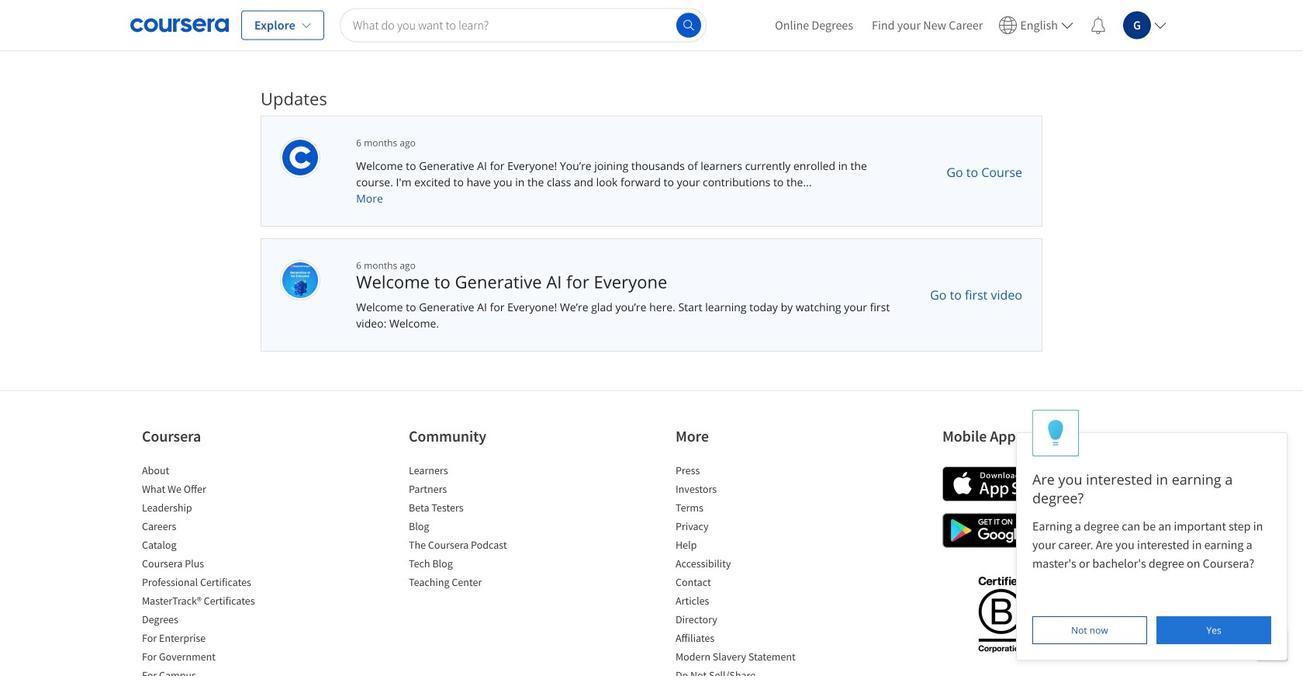 Task type: locate. For each thing, give the bounding box(es) containing it.
lightbulb tip image
[[1048, 420, 1065, 447]]

list item
[[142, 463, 274, 481], [409, 463, 541, 481], [676, 463, 808, 481], [142, 481, 274, 500], [409, 481, 541, 500], [676, 481, 808, 500], [142, 500, 274, 518], [409, 500, 541, 518], [676, 500, 808, 518], [142, 518, 274, 537], [409, 518, 541, 537], [676, 518, 808, 537], [142, 537, 274, 556], [409, 537, 541, 556], [676, 537, 808, 556], [142, 556, 274, 574], [409, 556, 541, 574], [676, 556, 808, 574], [142, 574, 274, 593], [409, 574, 541, 593], [676, 574, 808, 593], [142, 593, 274, 612], [676, 593, 808, 612], [142, 612, 274, 630], [676, 612, 808, 630], [142, 630, 274, 649], [676, 630, 808, 649], [142, 649, 274, 667], [676, 649, 808, 667], [142, 667, 274, 676], [676, 667, 808, 676]]

1 horizontal spatial list
[[409, 463, 541, 593]]

download on the app store image
[[943, 466, 1061, 501]]

None search field
[[340, 8, 707, 42]]

list
[[142, 463, 274, 676], [409, 463, 541, 593], [676, 463, 808, 676]]

3 list from the left
[[676, 463, 808, 676]]

2 horizontal spatial list
[[676, 463, 808, 676]]

help center image
[[1264, 636, 1282, 654]]

0 horizontal spatial list
[[142, 463, 274, 676]]

menu
[[766, 0, 1174, 50]]

1 list from the left
[[142, 463, 274, 676]]



Task type: vqa. For each thing, say whether or not it's contained in the screenshot.
LOGO OF CERTIFIED B CORPORATION
yes



Task type: describe. For each thing, give the bounding box(es) containing it.
get it on google play image
[[943, 513, 1061, 548]]

What do you want to learn? text field
[[340, 8, 707, 42]]

coursera image
[[130, 13, 229, 38]]

logo of certified b corporation image
[[970, 567, 1033, 660]]

2 list from the left
[[409, 463, 541, 593]]

alice element
[[1017, 410, 1288, 660]]



